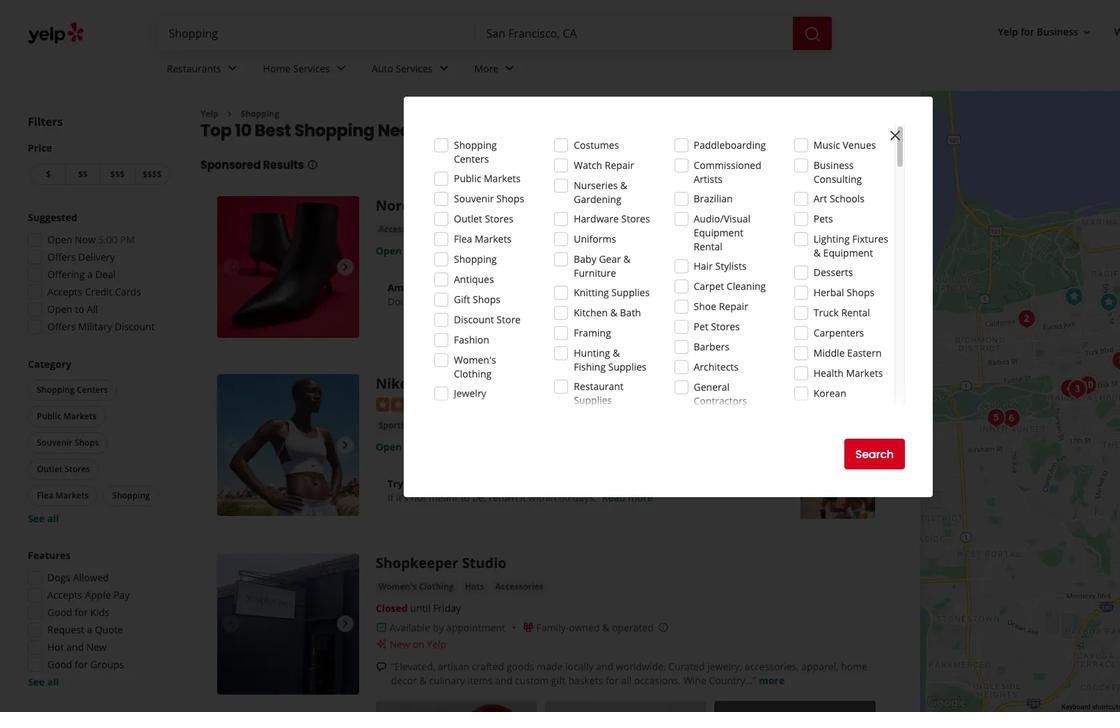Task type: describe. For each thing, give the bounding box(es) containing it.
foggy notion image
[[1013, 305, 1041, 333]]

button down image
[[1060, 283, 1088, 311]]

paddleboarding
[[694, 139, 766, 152]]

markets inside button
[[55, 490, 89, 502]]

women's inside button
[[379, 581, 417, 593]]

consulting
[[814, 173, 862, 186]]

open now 5:00 pm
[[47, 233, 135, 246]]

supplies for knitting supplies
[[611, 286, 650, 299]]

dolce
[[388, 295, 413, 309]]

& right owned
[[602, 621, 609, 635]]

shopkeeper studio
[[376, 554, 507, 573]]

more inside try our new gear irl if it's not meant to be, return it within 60 days. read more
[[628, 491, 653, 504]]

repair for shoe repair
[[719, 300, 748, 313]]

open for to
[[47, 303, 72, 316]]

gift shops
[[454, 293, 501, 306]]

york.
[[567, 295, 590, 309]]

and up baskets
[[596, 660, 613, 674]]

business categories element
[[156, 50, 1120, 91]]

24 chevron down v2 image
[[435, 60, 452, 77]]

home services
[[263, 62, 330, 75]]

offering a deal
[[47, 268, 116, 281]]

women's clothing button
[[376, 580, 457, 594]]

under
[[457, 282, 487, 295]]

clothing inside button
[[419, 581, 454, 593]]

new inside try our new gear irl if it's not meant to be, return it within 60 days. read more
[[427, 477, 449, 490]]

outlet stores inside button
[[37, 464, 90, 475]]

3.0
[[456, 397, 470, 410]]

0 horizontal spatial accessories link
[[376, 223, 429, 237]]

hair
[[694, 260, 713, 273]]

souvenir inside search dialog
[[454, 192, 494, 205]]

next image for shopkeeper studio
[[337, 616, 353, 633]]

music venues
[[814, 139, 876, 152]]

kitchen
[[574, 306, 608, 320]]

shopping button
[[103, 486, 159, 507]]

watch
[[574, 159, 602, 172]]

new right 16 new v2 image
[[390, 638, 410, 651]]

0 vertical spatial san
[[421, 119, 453, 142]]

a for deal
[[87, 268, 93, 281]]

see all button for features
[[28, 676, 59, 689]]

venues
[[843, 139, 876, 152]]

until for shopkeeper
[[410, 602, 431, 615]]

business consulting
[[814, 159, 862, 186]]

user actions element
[[987, 19, 1120, 47]]

all for category
[[47, 512, 59, 526]]

public markets inside button
[[37, 411, 97, 423]]

centers inside search dialog
[[454, 152, 489, 166]]

centers inside button
[[77, 384, 108, 396]]

1 vertical spatial san
[[412, 375, 437, 393]]

category
[[28, 358, 71, 371]]

see all for features
[[28, 676, 59, 689]]

commissioned
[[694, 159, 761, 172]]

shopping centers button
[[28, 380, 117, 401]]

markets down eastern
[[846, 367, 883, 380]]

curated
[[668, 660, 705, 674]]

shopkeeper
[[376, 554, 458, 573]]

shopping up rack
[[454, 139, 497, 152]]

appointment
[[446, 621, 505, 635]]

0 horizontal spatial to
[[75, 303, 84, 316]]

yelp for yelp for business
[[998, 25, 1018, 39]]

family-
[[536, 621, 569, 635]]

gifts
[[432, 282, 455, 295]]

1 vertical spatial rental
[[841, 306, 870, 320]]

24 chevron down v2 image for restaurants
[[224, 60, 241, 77]]

cards
[[115, 285, 141, 299]]

close image
[[887, 127, 904, 144]]

and down crafted at the bottom of page
[[495, 674, 513, 687]]

hats
[[465, 581, 484, 593]]

2 vertical spatial more
[[759, 674, 785, 687]]

adidas
[[438, 295, 468, 309]]

if
[[388, 491, 394, 504]]

allowed
[[73, 572, 109, 585]]

shoe repair
[[694, 300, 748, 313]]

shopping right best
[[294, 119, 374, 142]]

& inside "elevated, artisan crafted goods made locally and worldwide. curated jewelry, accessories, apparel, home decor & culinary items and custom gift baskets for all occasions. wine country…"
[[420, 674, 427, 687]]

offers delivery
[[47, 251, 115, 264]]

and inside group
[[66, 641, 84, 654]]

on
[[413, 638, 424, 651]]

return
[[489, 491, 518, 504]]

flea markets inside button
[[37, 490, 89, 502]]

stylists
[[715, 260, 747, 273]]

2 vertical spatial yelp
[[427, 638, 446, 651]]

business inside yelp for business button
[[1037, 25, 1078, 39]]

slideshow element for nordstrom
[[217, 197, 359, 338]]

hair stylists
[[694, 260, 747, 273]]

custom
[[515, 674, 549, 687]]

search dialog
[[0, 0, 1120, 713]]

lighting
[[814, 233, 850, 246]]

nurseries & gardening
[[574, 179, 627, 206]]

services for home services
[[293, 62, 330, 75]]

fashion
[[454, 333, 489, 347]]

markets inside button
[[64, 411, 97, 423]]

souvenir shops inside "button"
[[37, 437, 99, 449]]

art schools
[[814, 192, 865, 205]]

more inside the amazing gifts under $50 dolce vita, adidas and kate spade new york. read more
[[621, 295, 646, 309]]

0 horizontal spatial discount
[[115, 320, 155, 333]]

contractors
[[694, 395, 747, 408]]

baby
[[574, 253, 596, 266]]

outlet inside button
[[37, 464, 62, 475]]

architects
[[694, 361, 739, 374]]

the love of ganesha image
[[1064, 376, 1092, 403]]

be,
[[472, 491, 486, 504]]

artisan
[[438, 660, 469, 674]]

watch repair
[[574, 159, 634, 172]]

family-owned & operated
[[536, 621, 654, 635]]

keyboard shortcuts
[[1062, 704, 1120, 712]]

pm for open now 5:00 pm
[[120, 233, 135, 246]]

flea markets inside search dialog
[[454, 233, 512, 246]]

souvenir shops inside search dialog
[[454, 192, 524, 205]]

previous image
[[223, 616, 239, 633]]

sporting goods button
[[376, 419, 445, 433]]

16 speech v2 image
[[376, 662, 387, 673]]

sporting goods
[[379, 419, 442, 431]]

restaurants link
[[156, 50, 252, 91]]

supplies inside hunting & fishing supplies
[[608, 361, 647, 374]]

nordstrom rack - daly city
[[376, 197, 563, 215]]

hardware
[[574, 212, 619, 226]]

outlet stores button
[[28, 459, 99, 480]]

search button
[[844, 439, 905, 470]]

repair for watch repair
[[605, 159, 634, 172]]

fishing
[[574, 361, 606, 374]]

open down sporting
[[376, 440, 402, 454]]

daly
[[501, 197, 532, 215]]

closed
[[376, 602, 408, 615]]

knitting supplies
[[574, 286, 650, 299]]

san francisco mercantile image
[[1056, 375, 1083, 403]]

shopping right flea markets button
[[112, 490, 150, 502]]

restaurants
[[167, 62, 221, 75]]

auto services
[[372, 62, 433, 75]]

love on haight image
[[1074, 371, 1102, 399]]

equipment inside audio/visual equipment rental
[[694, 226, 744, 239]]

herbal
[[814, 286, 844, 299]]

good for good for kids
[[47, 606, 72, 620]]

shopping down category
[[37, 384, 75, 396]]

16 new v2 image
[[376, 639, 387, 650]]

rental inside audio/visual equipment rental
[[694, 240, 723, 253]]

shopping centers inside search dialog
[[454, 139, 497, 166]]

framing
[[574, 327, 611, 340]]

credit
[[85, 285, 112, 299]]

offering
[[47, 268, 85, 281]]

nike san francisco link
[[376, 375, 506, 393]]

& inside baby gear & furniture
[[623, 253, 631, 266]]

public markets button
[[28, 407, 106, 427]]

schools
[[830, 192, 865, 205]]

$50
[[490, 282, 507, 295]]

google image
[[924, 695, 970, 713]]

offers military discount
[[47, 320, 155, 333]]

restaurant
[[574, 380, 624, 393]]

see all button for category
[[28, 512, 59, 526]]

amazing
[[388, 282, 429, 295]]

women's inside search dialog
[[454, 354, 496, 367]]

desserts
[[814, 266, 853, 279]]

souvenir shops button
[[28, 433, 108, 454]]

for for groups
[[75, 659, 88, 672]]

public inside button
[[37, 411, 61, 423]]

sunglasses
[[438, 224, 483, 236]]

available
[[390, 621, 430, 635]]

(252
[[473, 397, 492, 410]]

0 vertical spatial 16 info v2 image
[[881, 128, 892, 139]]

accepts for accepts apple pay
[[47, 589, 82, 602]]

for for kids
[[75, 606, 88, 620]]

clothing inside search dialog
[[454, 368, 492, 381]]

markets down -
[[475, 233, 512, 246]]

all inside "elevated, artisan crafted goods made locally and worldwide. curated jewelry, accessories, apparel, home decor & culinary items and custom gift baskets for all occasions. wine country…"
[[621, 674, 632, 687]]

group containing suggested
[[24, 211, 173, 338]]

more link
[[463, 50, 529, 91]]

pm for open until 9:00 pm
[[449, 245, 464, 258]]

$$ button
[[65, 164, 100, 185]]

flea inside search dialog
[[454, 233, 472, 246]]

commissioned artists
[[694, 159, 761, 186]]

open to all
[[47, 303, 98, 316]]

see all for category
[[28, 512, 59, 526]]

markets up -
[[484, 172, 521, 185]]

keyboard
[[1062, 704, 1091, 712]]

wine
[[684, 674, 706, 687]]

equipment inside lighting fixtures & equipment
[[823, 246, 873, 260]]

0 horizontal spatial accessories button
[[376, 223, 429, 237]]

a for quote
[[87, 624, 92, 637]]

previous image for nordstrom rack - daly city
[[223, 259, 239, 276]]

kids
[[90, 606, 109, 620]]

offers for offers military discount
[[47, 320, 76, 333]]



Task type: locate. For each thing, give the bounding box(es) containing it.
0 horizontal spatial 16 info v2 image
[[307, 160, 318, 171]]

shopping centers inside button
[[37, 384, 108, 396]]

for right baskets
[[606, 674, 619, 687]]

general contractors
[[694, 381, 747, 408]]

supplies for restaurant supplies
[[574, 394, 612, 407]]

fixtures
[[852, 233, 888, 246]]

nurseries
[[574, 179, 618, 192]]

shoe for shoe repair
[[694, 300, 716, 313]]

all down hot
[[47, 676, 59, 689]]

pm inside group
[[120, 233, 135, 246]]

shopping centers up public markets button
[[37, 384, 108, 396]]

clothing up friday
[[419, 581, 454, 593]]

search
[[855, 447, 894, 463]]

price
[[28, 141, 52, 155]]

good for good for groups
[[47, 659, 72, 672]]

& left bath
[[610, 306, 617, 320]]

1 horizontal spatial 16 info v2 image
[[881, 128, 892, 139]]

$$$$
[[143, 168, 162, 180]]

public inside search dialog
[[454, 172, 481, 185]]

accessories link down nordstrom
[[376, 223, 429, 237]]

2 slideshow element from the top
[[217, 375, 359, 516]]

1 vertical spatial read
[[602, 491, 625, 504]]

shopping
[[241, 108, 279, 120], [294, 119, 374, 142], [454, 139, 497, 152], [454, 253, 497, 266], [37, 384, 75, 396], [112, 490, 150, 502]]

public markets inside search dialog
[[454, 172, 521, 185]]

shoe stores
[[494, 224, 543, 236]]

1 horizontal spatial outlet stores
[[454, 212, 514, 226]]

flea markets down rack
[[454, 233, 512, 246]]

see all button down flea markets button
[[28, 512, 59, 526]]

shopping link
[[241, 108, 279, 120]]

clothing
[[454, 368, 492, 381], [419, 581, 454, 593]]

24 chevron down v2 image left auto
[[333, 60, 350, 77]]

all down worldwide.
[[621, 674, 632, 687]]

shoe inside button
[[494, 224, 514, 236]]

2 services from the left
[[396, 62, 433, 75]]

0 vertical spatial accepts
[[47, 285, 82, 299]]

slideshow element for shopkeeper
[[217, 554, 359, 696]]

1 horizontal spatial flea
[[454, 233, 472, 246]]

shoe for shoe stores
[[494, 224, 514, 236]]

16 info v2 image right the venues
[[881, 128, 892, 139]]

16 family owned v2 image
[[523, 623, 534, 634]]

shops down public markets button
[[75, 437, 99, 449]]

uniforms
[[574, 233, 616, 246]]

kate
[[490, 295, 510, 309]]

24 chevron down v2 image right more
[[501, 60, 518, 77]]

None search field
[[158, 17, 834, 50]]

yelp
[[998, 25, 1018, 39], [200, 108, 218, 120], [427, 638, 446, 651]]

1 horizontal spatial 24 chevron down v2 image
[[333, 60, 350, 77]]

accepts credit cards
[[47, 285, 141, 299]]

discount up fashion on the top of the page
[[454, 313, 494, 327]]

women's up closed
[[379, 581, 417, 593]]

1 horizontal spatial public
[[454, 172, 481, 185]]

within
[[529, 491, 557, 504]]

0 horizontal spatial services
[[293, 62, 330, 75]]

flea down the outlet stores button
[[37, 490, 53, 502]]

1 vertical spatial women's
[[379, 581, 417, 593]]

new inside the amazing gifts under $50 dolce vita, adidas and kate spade new york. read more
[[544, 295, 564, 309]]

cleaning
[[727, 280, 766, 293]]

0 vertical spatial a
[[87, 268, 93, 281]]

1 vertical spatial see all
[[28, 676, 59, 689]]

0 horizontal spatial yelp
[[200, 108, 218, 120]]

gardening
[[574, 193, 622, 206]]

sponsored
[[200, 158, 261, 174]]

to left all
[[75, 303, 84, 316]]

all down flea markets button
[[47, 512, 59, 526]]

& inside lighting fixtures & equipment
[[814, 246, 821, 260]]

0 vertical spatial outlet stores
[[454, 212, 514, 226]]

a left deal
[[87, 268, 93, 281]]

2 horizontal spatial 24 chevron down v2 image
[[501, 60, 518, 77]]

clothing up 'jewelry'
[[454, 368, 492, 381]]

shopping centers up rack
[[454, 139, 497, 166]]

24 chevron down v2 image inside more link
[[501, 60, 518, 77]]

1 vertical spatial shoe
[[694, 300, 716, 313]]

shoe down -
[[494, 224, 514, 236]]

2 horizontal spatial yelp
[[998, 25, 1018, 39]]

see for category
[[28, 512, 45, 526]]

24 chevron down v2 image for home services
[[333, 60, 350, 77]]

women's clothing inside search dialog
[[454, 354, 496, 381]]

1 horizontal spatial equipment
[[823, 246, 873, 260]]

accessories button down nordstrom
[[376, 223, 429, 237]]

0 horizontal spatial flea markets
[[37, 490, 89, 502]]

open for now
[[47, 233, 72, 246]]

0 horizontal spatial clothing
[[419, 581, 454, 593]]

next image for nike san francisco
[[337, 437, 353, 454]]

group containing features
[[24, 549, 173, 690]]

1 horizontal spatial gear
[[599, 253, 621, 266]]

repair down carpet cleaning
[[719, 300, 748, 313]]

sporting
[[379, 419, 414, 431]]

1 horizontal spatial yelp
[[427, 638, 446, 651]]

1 vertical spatial previous image
[[223, 437, 239, 454]]

0 horizontal spatial pm
[[120, 233, 135, 246]]

0 horizontal spatial women's
[[379, 581, 417, 593]]

0 vertical spatial shopping centers
[[454, 139, 497, 166]]

for down 'hot and new'
[[75, 659, 88, 672]]

repair down the costumes
[[605, 159, 634, 172]]

3 star rating image
[[376, 398, 451, 412]]

16 chevron down v2 image
[[1081, 27, 1092, 38]]

rental up 'hair'
[[694, 240, 723, 253]]

california
[[546, 119, 628, 142]]

bath
[[620, 306, 641, 320]]

supplies down restaurant
[[574, 394, 612, 407]]

0 horizontal spatial gear
[[451, 477, 475, 490]]

1 next image from the top
[[337, 437, 353, 454]]

0 horizontal spatial outlet stores
[[37, 464, 90, 475]]

she her image
[[1117, 291, 1120, 319]]

shoe inside search dialog
[[694, 300, 716, 313]]

shopping right 16 chevron right v2 icon
[[241, 108, 279, 120]]

0 vertical spatial next image
[[337, 437, 353, 454]]

see all down hot
[[28, 676, 59, 689]]

for left 16 chevron down v2 image
[[1021, 25, 1034, 39]]

0 vertical spatial women's
[[454, 354, 496, 367]]

1 horizontal spatial public markets
[[454, 172, 521, 185]]

2 previous image from the top
[[223, 437, 239, 454]]

3.0 (252 reviews)
[[456, 397, 532, 410]]

0 horizontal spatial women's clothing
[[379, 581, 454, 593]]

more down accessories,
[[759, 674, 785, 687]]

items
[[468, 674, 493, 687]]

group containing category
[[25, 358, 173, 526]]

24 chevron down v2 image for more
[[501, 60, 518, 77]]

repair
[[605, 159, 634, 172], [719, 300, 748, 313]]

jewelry
[[454, 387, 486, 400]]

1 vertical spatial see all button
[[28, 676, 59, 689]]

& inside hunting & fishing supplies
[[613, 347, 620, 360]]

accepts down dogs
[[47, 589, 82, 602]]

2 see from the top
[[28, 676, 45, 689]]

audio/visual equipment rental
[[694, 212, 751, 253]]

sakura image
[[983, 404, 1010, 432]]

dogs
[[47, 572, 70, 585]]

16 info v2 image right results
[[307, 160, 318, 171]]

san right near
[[421, 119, 453, 142]]

24 chevron down v2 image right restaurants
[[224, 60, 241, 77]]

1 horizontal spatial centers
[[454, 152, 489, 166]]

1 vertical spatial shopping centers
[[37, 384, 108, 396]]

& inside nurseries & gardening
[[620, 179, 627, 192]]

markets down shopping centers button
[[64, 411, 97, 423]]

accessories for the bottom accessories button
[[495, 581, 544, 593]]

public markets up -
[[454, 172, 521, 185]]

business up consulting
[[814, 159, 854, 172]]

2 24 chevron down v2 image from the left
[[333, 60, 350, 77]]

1 horizontal spatial shoe
[[694, 300, 716, 313]]

see all down flea markets button
[[28, 512, 59, 526]]

business left 16 chevron down v2 image
[[1037, 25, 1078, 39]]

irl
[[477, 477, 492, 490]]

1 horizontal spatial to
[[461, 491, 470, 504]]

crafted
[[472, 660, 504, 674]]

0 horizontal spatial public
[[37, 411, 61, 423]]

1 horizontal spatial women's
[[454, 354, 496, 367]]

military
[[78, 320, 112, 333]]

info icon image
[[658, 622, 669, 633], [658, 622, 669, 633]]

1 vertical spatial supplies
[[608, 361, 647, 374]]

auto services link
[[361, 50, 463, 91]]

accepts
[[47, 285, 82, 299], [47, 589, 82, 602]]

restaurant supplies
[[574, 380, 624, 407]]

open down suggested
[[47, 233, 72, 246]]

souvenir inside souvenir shops "button"
[[37, 437, 72, 449]]

carpenters
[[814, 327, 864, 340]]

1 vertical spatial accessories
[[495, 581, 544, 593]]

shops inside souvenir shops "button"
[[75, 437, 99, 449]]

gear up be,
[[451, 477, 475, 490]]

read inside try our new gear irl if it's not meant to be, return it within 60 days. read more
[[602, 491, 625, 504]]

1 vertical spatial until
[[410, 602, 431, 615]]

for up request a quote
[[75, 606, 88, 620]]

souvenir up the 'sunglasses'
[[454, 192, 494, 205]]

quote
[[95, 624, 123, 637]]

centers up public markets button
[[77, 384, 108, 396]]

for inside button
[[1021, 25, 1034, 39]]

0 vertical spatial equipment
[[694, 226, 744, 239]]

1 previous image from the top
[[223, 259, 239, 276]]

1 horizontal spatial accessories button
[[493, 580, 546, 594]]

& right hunting
[[613, 347, 620, 360]]

offers up offering at the top of the page
[[47, 251, 76, 264]]

1 vertical spatial gear
[[451, 477, 475, 490]]

rare device image
[[1107, 347, 1120, 375]]

1 see from the top
[[28, 512, 45, 526]]

hardware stores
[[574, 212, 650, 226]]

1 vertical spatial a
[[87, 624, 92, 637]]

women's clothing up 'jewelry'
[[454, 354, 496, 381]]

0 vertical spatial accessories button
[[376, 223, 429, 237]]

lighting fixtures & equipment
[[814, 233, 888, 260]]

1 vertical spatial outlet
[[37, 464, 62, 475]]

0 horizontal spatial rental
[[694, 240, 723, 253]]

centers down francisco,
[[454, 152, 489, 166]]

yelp for business button
[[992, 20, 1098, 45]]

0 vertical spatial souvenir
[[454, 192, 494, 205]]

1 24 chevron down v2 image from the left
[[224, 60, 241, 77]]

supplies inside the restaurant supplies
[[574, 394, 612, 407]]

0 horizontal spatial outlet
[[37, 464, 62, 475]]

public up souvenir shops "button"
[[37, 411, 61, 423]]

3 24 chevron down v2 image from the left
[[501, 60, 518, 77]]

0 vertical spatial repair
[[605, 159, 634, 172]]

1 vertical spatial accepts
[[47, 589, 82, 602]]

1 vertical spatial flea markets
[[37, 490, 89, 502]]

1 vertical spatial to
[[461, 491, 470, 504]]

studio
[[462, 554, 507, 573]]

1 good from the top
[[47, 606, 72, 620]]

0 vertical spatial yelp
[[998, 25, 1018, 39]]

groups
[[90, 659, 124, 672]]

1 vertical spatial flea
[[37, 490, 53, 502]]

nest maternity image
[[1095, 289, 1120, 316]]

supplies up bath
[[611, 286, 650, 299]]

flea right 9:00
[[454, 233, 472, 246]]

services left 24 chevron down v2 icon
[[396, 62, 433, 75]]

offers for offers delivery
[[47, 251, 76, 264]]

shops up shoe stores
[[496, 192, 524, 205]]

shoe down carpet
[[694, 300, 716, 313]]

search image
[[804, 25, 820, 42]]

slideshow element
[[217, 197, 359, 338], [217, 375, 359, 516], [217, 554, 359, 696]]

public markets down shopping centers button
[[37, 411, 97, 423]]

supplies up restaurant
[[608, 361, 647, 374]]

0 vertical spatial rental
[[694, 240, 723, 253]]

3 slideshow element from the top
[[217, 554, 359, 696]]

yelp for yelp link
[[200, 108, 218, 120]]

0 vertical spatial to
[[75, 303, 84, 316]]

& up knitting supplies
[[623, 253, 631, 266]]

0 vertical spatial souvenir shops
[[454, 192, 524, 205]]

now
[[75, 233, 96, 246]]

0 horizontal spatial business
[[814, 159, 854, 172]]

1 vertical spatial good
[[47, 659, 72, 672]]

and down under
[[470, 295, 488, 309]]

shopkeeper studio link
[[376, 554, 507, 573]]

until down the women's clothing button
[[410, 602, 431, 615]]

1 services from the left
[[293, 62, 330, 75]]

1 vertical spatial more
[[628, 491, 653, 504]]

0 horizontal spatial public markets
[[37, 411, 97, 423]]

a left quote
[[87, 624, 92, 637]]

1 see all button from the top
[[28, 512, 59, 526]]

stores
[[485, 212, 514, 226], [621, 212, 650, 226], [517, 224, 543, 236], [711, 320, 740, 333], [65, 464, 90, 475]]

see for features
[[28, 676, 45, 689]]

16 info v2 image
[[881, 128, 892, 139], [307, 160, 318, 171]]

previous image for nike san francisco
[[223, 437, 239, 454]]

open until 9:00 pm
[[376, 245, 464, 258]]

outlet stores inside search dialog
[[454, 212, 514, 226]]

baby gear & furniture
[[574, 253, 631, 280]]

hunting
[[574, 347, 610, 360]]

all
[[87, 303, 98, 316]]

24 chevron down v2 image inside restaurants link
[[224, 60, 241, 77]]

and right hot
[[66, 641, 84, 654]]

2 see all button from the top
[[28, 676, 59, 689]]

1 offers from the top
[[47, 251, 76, 264]]

yelp link
[[200, 108, 218, 120]]

pm right the 5:00
[[120, 233, 135, 246]]

2 vertical spatial supplies
[[574, 394, 612, 407]]

1 vertical spatial accessories button
[[493, 580, 546, 594]]

1 horizontal spatial accessories link
[[493, 580, 546, 594]]

9:00
[[427, 245, 447, 258]]

shopping up antiques at the left of page
[[454, 253, 497, 266]]

24 chevron down v2 image inside home services link
[[333, 60, 350, 77]]

hot and new
[[47, 641, 107, 654]]

accepts down offering at the top of the page
[[47, 285, 82, 299]]

0 vertical spatial see all button
[[28, 512, 59, 526]]

previous image
[[223, 259, 239, 276], [223, 437, 239, 454]]

home
[[841, 660, 868, 674]]

discount inside search dialog
[[454, 313, 494, 327]]

shops up "truck rental"
[[847, 286, 875, 299]]

0 vertical spatial see all
[[28, 512, 59, 526]]

accepts apple pay
[[47, 589, 130, 602]]

2 offers from the top
[[47, 320, 76, 333]]

new up meant on the left of the page
[[427, 477, 449, 490]]

health markets
[[814, 367, 883, 380]]

next image
[[337, 259, 353, 276]]

map region
[[788, 0, 1120, 713]]

try
[[388, 477, 403, 490]]

rental down herbal shops on the right top of page
[[841, 306, 870, 320]]

until for nordstrom
[[404, 245, 425, 258]]

barbers
[[694, 340, 730, 354]]

next image
[[337, 437, 353, 454], [337, 616, 353, 633]]

1 vertical spatial business
[[814, 159, 854, 172]]

price group
[[28, 141, 173, 188]]

accessories up 16 family owned v2 image
[[495, 581, 544, 593]]

1 vertical spatial offers
[[47, 320, 76, 333]]

1 slideshow element from the top
[[217, 197, 359, 338]]

read inside the amazing gifts under $50 dolce vita, adidas and kate spade new york. read more
[[595, 295, 619, 309]]

0 vertical spatial business
[[1037, 25, 1078, 39]]

0 vertical spatial slideshow element
[[217, 197, 359, 338]]

1 vertical spatial public markets
[[37, 411, 97, 423]]

all for features
[[47, 676, 59, 689]]

$$$$ button
[[135, 164, 170, 185]]

outlet inside search dialog
[[454, 212, 482, 226]]

0 horizontal spatial centers
[[77, 384, 108, 396]]

offers down open to all at the top left
[[47, 320, 76, 333]]

1 accepts from the top
[[47, 285, 82, 299]]

centers
[[454, 152, 489, 166], [77, 384, 108, 396]]

2 see all from the top
[[28, 676, 59, 689]]

and inside the amazing gifts under $50 dolce vita, adidas and kate spade new york. read more
[[470, 295, 488, 309]]

1 horizontal spatial repair
[[719, 300, 748, 313]]

2 next image from the top
[[337, 616, 353, 633]]

available by appointment
[[390, 621, 505, 635]]

$
[[46, 168, 51, 180]]

0 vertical spatial more
[[621, 295, 646, 309]]

gear up the furniture
[[599, 253, 621, 266]]

herbal shops
[[814, 286, 875, 299]]

public up nordstrom rack - daly city
[[454, 172, 481, 185]]

for for business
[[1021, 25, 1034, 39]]

country…"
[[709, 674, 756, 687]]

0 vertical spatial public markets
[[454, 172, 521, 185]]

"elevated,
[[391, 660, 435, 674]]

francisco,
[[456, 119, 543, 142]]

2 good from the top
[[47, 659, 72, 672]]

0 horizontal spatial accessories
[[379, 224, 427, 236]]

services for auto services
[[396, 62, 433, 75]]

shopkeeper studio image
[[217, 554, 359, 696]]

1 vertical spatial clothing
[[419, 581, 454, 593]]

to inside try our new gear irl if it's not meant to be, return it within 60 days. read more
[[461, 491, 470, 504]]

until left 9:00
[[404, 245, 425, 258]]

gear inside baby gear & furniture
[[599, 253, 621, 266]]

home services link
[[252, 50, 361, 91]]

discount down cards
[[115, 320, 155, 333]]

1 vertical spatial group
[[25, 358, 173, 526]]

women's clothing inside button
[[379, 581, 454, 593]]

$ button
[[31, 164, 65, 185]]

read right days.
[[602, 491, 625, 504]]

more
[[621, 295, 646, 309], [628, 491, 653, 504], [759, 674, 785, 687]]

nordstrom rack - daly city image
[[217, 197, 359, 338]]

carpet
[[694, 280, 724, 293]]

women's down fashion on the top of the page
[[454, 354, 496, 367]]

suggested
[[28, 211, 77, 224]]

good
[[47, 606, 72, 620], [47, 659, 72, 672]]

slideshow element for nike
[[217, 375, 359, 516]]

middle eastern
[[814, 347, 882, 360]]

accessories for the left accessories button
[[379, 224, 427, 236]]

my favorite image
[[998, 405, 1026, 433]]

$$$
[[110, 168, 125, 180]]

16 available by appointment v2 image
[[376, 623, 387, 634]]

goods
[[507, 660, 534, 674]]

16 chevron right v2 image
[[224, 108, 235, 120]]

group
[[24, 211, 173, 338], [25, 358, 173, 526], [24, 549, 173, 690]]

furniture
[[574, 267, 616, 280]]

1 vertical spatial women's clothing
[[379, 581, 454, 593]]

markets down the outlet stores button
[[55, 490, 89, 502]]

1 horizontal spatial outlet
[[454, 212, 482, 226]]

1 vertical spatial centers
[[77, 384, 108, 396]]

new up groups
[[86, 641, 107, 654]]

nike san francisco image
[[217, 375, 359, 516]]

audio/visual
[[694, 212, 751, 226]]

0 horizontal spatial repair
[[605, 159, 634, 172]]

flea markets button
[[28, 486, 98, 507]]

shops up discount store
[[473, 293, 501, 306]]

accessories link up 16 family owned v2 image
[[493, 580, 546, 594]]

1 see all from the top
[[28, 512, 59, 526]]

more right knitting
[[621, 295, 646, 309]]

for inside "elevated, artisan crafted goods made locally and worldwide. curated jewelry, accessories, apparel, home decor & culinary items and custom gift baskets for all occasions. wine country…"
[[606, 674, 619, 687]]

accepts for accepts credit cards
[[47, 285, 82, 299]]

& down lighting
[[814, 246, 821, 260]]

san up 3 star rating 'image'
[[412, 375, 437, 393]]

0 horizontal spatial flea
[[37, 490, 53, 502]]

flea markets
[[454, 233, 512, 246], [37, 490, 89, 502]]

women's clothing link
[[376, 580, 457, 594]]

2 accepts from the top
[[47, 589, 82, 602]]

yelp inside yelp for business button
[[998, 25, 1018, 39]]

best
[[255, 119, 291, 142]]

1 vertical spatial slideshow element
[[217, 375, 359, 516]]

0 vertical spatial public
[[454, 172, 481, 185]]

new left york.
[[544, 295, 564, 309]]

to left be,
[[461, 491, 470, 504]]

1 vertical spatial repair
[[719, 300, 748, 313]]

services right home
[[293, 62, 330, 75]]

souvenir shops
[[454, 192, 524, 205], [37, 437, 99, 449]]

apparel,
[[801, 660, 839, 674]]

more right days.
[[628, 491, 653, 504]]

business inside the business consulting
[[814, 159, 854, 172]]

flea inside button
[[37, 490, 53, 502]]

0 horizontal spatial equipment
[[694, 226, 744, 239]]

open left all
[[47, 303, 72, 316]]

1 horizontal spatial souvenir
[[454, 192, 494, 205]]

gear inside try our new gear irl if it's not meant to be, return it within 60 days. read more
[[451, 477, 475, 490]]

0 vertical spatial supplies
[[611, 286, 650, 299]]

1 vertical spatial accessories link
[[493, 580, 546, 594]]

open for until
[[376, 245, 402, 258]]

women's clothing up 'closed until friday'
[[379, 581, 454, 593]]

24 chevron down v2 image
[[224, 60, 241, 77], [333, 60, 350, 77], [501, 60, 518, 77]]

1 vertical spatial outlet stores
[[37, 464, 90, 475]]

0 vertical spatial accessories link
[[376, 223, 429, 237]]

services
[[293, 62, 330, 75], [396, 62, 433, 75]]

equipment down audio/visual
[[694, 226, 744, 239]]



Task type: vqa. For each thing, say whether or not it's contained in the screenshot.
Centers to the bottom
yes



